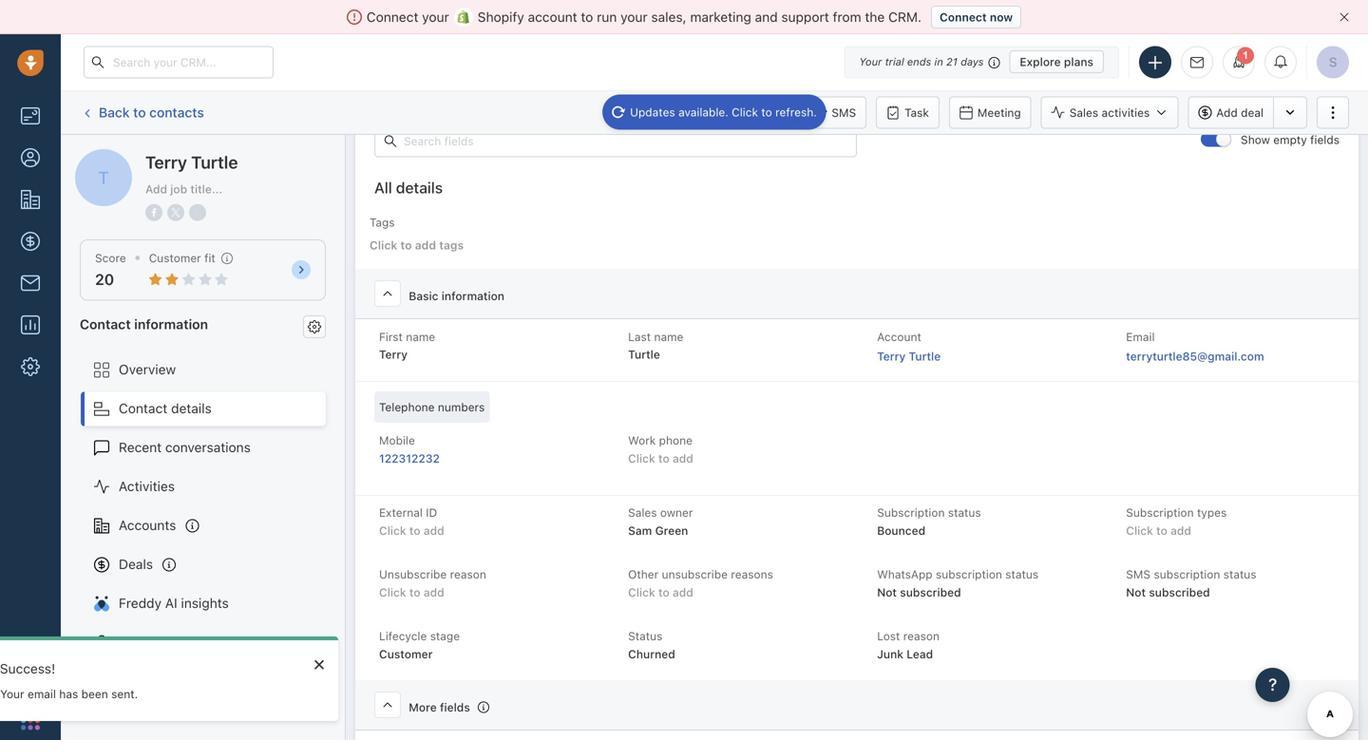 Task type: locate. For each thing, give the bounding box(es) containing it.
2 not from the left
[[1127, 586, 1146, 599]]

click inside other unsubscribe reasons click to add
[[628, 586, 656, 599]]

in
[[935, 56, 944, 68], [154, 674, 165, 689]]

subscribed inside whatsapp subscription status not subscribed
[[900, 586, 962, 599]]

1 subscription from the left
[[936, 568, 1003, 581]]

0 vertical spatial contact
[[80, 316, 131, 332]]

sms down subscription types click to add
[[1127, 568, 1151, 581]]

0 horizontal spatial your
[[422, 9, 449, 25]]

click inside unsubscribe reason click to add
[[379, 586, 406, 599]]

overview
[[119, 362, 176, 377]]

explore plans
[[1020, 55, 1094, 68]]

run
[[597, 9, 617, 25]]

not down 'whatsapp'
[[878, 586, 897, 599]]

terry
[[113, 149, 145, 164], [145, 152, 187, 173], [379, 348, 408, 361], [878, 350, 906, 363]]

add inside work phone click to add
[[673, 452, 694, 465]]

2 subscription from the left
[[1127, 506, 1195, 520]]

0 horizontal spatial details
[[171, 401, 212, 416]]

your left trial
[[860, 56, 883, 68]]

2 horizontal spatial status
[[1224, 568, 1257, 581]]

0 vertical spatial tags
[[370, 216, 395, 229]]

add inside subscription types click to add
[[1171, 524, 1192, 537]]

fit
[[204, 251, 216, 265]]

1 name from the left
[[406, 330, 436, 344]]

1 horizontal spatial not
[[1127, 586, 1146, 599]]

subscription for whatsapp
[[936, 568, 1003, 581]]

sales owner sam green
[[628, 506, 693, 537]]

types
[[1198, 506, 1228, 520]]

1 horizontal spatial sms
[[1127, 568, 1151, 581]]

0 vertical spatial reason
[[450, 568, 487, 581]]

job
[[170, 183, 187, 196]]

subscription inside subscription types click to add
[[1127, 506, 1195, 520]]

2 subscribed from the left
[[1150, 586, 1211, 599]]

status inside sms subscription status not subscribed
[[1224, 568, 1257, 581]]

details for all details
[[396, 179, 443, 197]]

to inside work phone click to add
[[659, 452, 670, 465]]

1 vertical spatial reason
[[904, 630, 940, 643]]

connect now
[[940, 10, 1014, 24]]

customer left fit on the left of page
[[149, 251, 201, 265]]

t for t
[[86, 150, 93, 163]]

Search your CRM... text field
[[84, 46, 274, 78]]

add down unsubscribe
[[424, 586, 445, 599]]

0 horizontal spatial subscribed
[[900, 586, 962, 599]]

in right apps
[[154, 674, 165, 689]]

updates
[[630, 106, 676, 119]]

sales up the sam
[[628, 506, 657, 520]]

lifecycle stage customer
[[379, 630, 460, 661]]

customer inside the 'lifecycle stage customer'
[[379, 648, 433, 661]]

t down back
[[98, 167, 109, 188]]

t
[[86, 150, 93, 163], [98, 167, 109, 188]]

to down the external
[[410, 524, 421, 537]]

0 horizontal spatial information
[[134, 316, 208, 332]]

terry inside first name terry
[[379, 348, 408, 361]]

1 vertical spatial in
[[154, 674, 165, 689]]

information up overview
[[134, 316, 208, 332]]

status
[[949, 506, 982, 520], [1006, 568, 1039, 581], [1224, 568, 1257, 581]]

sales left activities
[[1070, 106, 1099, 119]]

0 vertical spatial add
[[1217, 106, 1238, 119]]

subscription for bounced
[[878, 506, 945, 520]]

first name terry
[[379, 330, 436, 361]]

1 horizontal spatial sales
[[1070, 106, 1099, 119]]

subscription inside subscription status bounced
[[878, 506, 945, 520]]

1 horizontal spatial email
[[1127, 330, 1155, 344]]

1 vertical spatial customer
[[379, 648, 433, 661]]

add down "unsubscribe"
[[673, 586, 694, 599]]

1 vertical spatial sms
[[1127, 568, 1151, 581]]

green
[[656, 524, 689, 537]]

1 vertical spatial contact
[[119, 401, 168, 416]]

click inside work phone click to add
[[628, 452, 656, 465]]

information right basic
[[442, 289, 505, 303]]

0 horizontal spatial t
[[86, 150, 93, 163]]

to down other
[[659, 586, 670, 599]]

not for sms subscription status not subscribed
[[1127, 586, 1146, 599]]

first
[[379, 330, 403, 344]]

1 vertical spatial details
[[171, 401, 212, 416]]

t down back to contacts link
[[86, 150, 93, 163]]

click for work phone click to add
[[628, 452, 656, 465]]

telephone
[[379, 401, 435, 414]]

subscription up bounced
[[878, 506, 945, 520]]

1 horizontal spatial add
[[1217, 106, 1238, 119]]

1 vertical spatial t
[[98, 167, 109, 188]]

1 horizontal spatial subscribed
[[1150, 586, 1211, 599]]

lead
[[907, 648, 934, 661]]

turtle up title...
[[191, 152, 238, 173]]

sent.
[[172, 688, 199, 701]]

subscription right 'whatsapp'
[[936, 568, 1003, 581]]

email inside button
[[655, 106, 684, 119]]

0 horizontal spatial add
[[145, 183, 167, 196]]

1 horizontal spatial customer
[[379, 648, 433, 661]]

1 horizontal spatial subscription
[[1127, 506, 1195, 520]]

1 subscription from the left
[[878, 506, 945, 520]]

0 horizontal spatial fields
[[440, 701, 470, 715]]

close image
[[1340, 12, 1350, 22]]

0 horizontal spatial sms
[[832, 106, 857, 119]]

1 horizontal spatial subscription
[[1154, 568, 1221, 581]]

details right all
[[396, 179, 443, 197]]

sales
[[1070, 106, 1099, 119], [628, 506, 657, 520]]

2 name from the left
[[654, 330, 684, 344]]

sales activities button
[[1042, 96, 1189, 129], [1042, 96, 1179, 129]]

terry down 'account'
[[878, 350, 906, 363]]

click inside subscription types click to add
[[1127, 524, 1154, 537]]

1 horizontal spatial tags
[[439, 239, 464, 252]]

name for turtle
[[654, 330, 684, 344]]

connect for connect your
[[367, 9, 419, 25]]

click for unsubscribe reason click to add
[[379, 586, 406, 599]]

to up basic
[[401, 239, 412, 252]]

1 horizontal spatial status
[[1006, 568, 1039, 581]]

1 vertical spatial sales
[[628, 506, 657, 520]]

name right last
[[654, 330, 684, 344]]

contact down 20 button
[[80, 316, 131, 332]]

1 horizontal spatial your
[[860, 56, 883, 68]]

1 subscribed from the left
[[900, 586, 962, 599]]

fields right empty
[[1311, 133, 1340, 146]]

add down id
[[424, 524, 445, 537]]

add inside the external id click to add
[[424, 524, 445, 537]]

2 your from the left
[[621, 9, 648, 25]]

updates available. click to refresh. link
[[603, 95, 827, 130]]

customer
[[149, 251, 201, 265], [379, 648, 433, 661]]

0 horizontal spatial not
[[878, 586, 897, 599]]

subscription inside sms subscription status not subscribed
[[1154, 568, 1221, 581]]

your left email
[[61, 688, 85, 701]]

click for updates available. click to refresh.
[[732, 106, 759, 119]]

turtle inside account terry turtle
[[909, 350, 941, 363]]

sms inside sms subscription status not subscribed
[[1127, 568, 1151, 581]]

terry turtle
[[113, 149, 184, 164], [145, 152, 238, 173]]

and
[[755, 9, 778, 25]]

1 horizontal spatial details
[[396, 179, 443, 197]]

details
[[396, 179, 443, 197], [171, 401, 212, 416]]

score
[[95, 251, 126, 265]]

not inside sms subscription status not subscribed
[[1127, 586, 1146, 599]]

add inside 'tags click to add tags'
[[415, 239, 436, 252]]

1 horizontal spatial t
[[98, 167, 109, 188]]

20
[[95, 271, 114, 289]]

contacts
[[149, 104, 204, 120]]

add left the deal
[[1217, 106, 1238, 119]]

name right "first"
[[406, 330, 436, 344]]

1 horizontal spatial reason
[[904, 630, 940, 643]]

reason inside lost reason junk lead
[[904, 630, 940, 643]]

add for add deal
[[1217, 106, 1238, 119]]

sms inside button
[[832, 106, 857, 119]]

0 vertical spatial customer
[[149, 251, 201, 265]]

subscription down subscription types click to add
[[1154, 568, 1221, 581]]

in left 21
[[935, 56, 944, 68]]

not inside whatsapp subscription status not subscribed
[[878, 586, 897, 599]]

click inside 'tags click to add tags'
[[370, 239, 398, 252]]

subscribed down 'whatsapp'
[[900, 586, 962, 599]]

reason up lead
[[904, 630, 940, 643]]

phone image
[[21, 668, 40, 687]]

email for email
[[655, 106, 684, 119]]

title...
[[191, 183, 223, 196]]

0 vertical spatial sales
[[1070, 106, 1099, 119]]

0 horizontal spatial in
[[154, 674, 165, 689]]

Search fields text field
[[375, 125, 857, 157]]

sms for sms subscription status not subscribed
[[1127, 568, 1151, 581]]

1 vertical spatial add
[[145, 183, 167, 196]]

explore
[[1020, 55, 1061, 68]]

1
[[1243, 49, 1249, 61]]

name inside first name terry
[[406, 330, 436, 344]]

add up sms subscription status not subscribed
[[1171, 524, 1192, 537]]

1 horizontal spatial fields
[[1311, 133, 1340, 146]]

0 horizontal spatial your
[[61, 688, 85, 701]]

to up sms subscription status not subscribed
[[1157, 524, 1168, 537]]

to down unsubscribe
[[410, 586, 421, 599]]

0 vertical spatial your
[[860, 56, 883, 68]]

add for work phone click to add
[[673, 452, 694, 465]]

0 vertical spatial fields
[[1311, 133, 1340, 146]]

0 horizontal spatial customer
[[149, 251, 201, 265]]

call button
[[703, 96, 762, 129]]

customer down lifecycle
[[379, 648, 433, 661]]

1 horizontal spatial connect
[[940, 10, 987, 24]]

1 horizontal spatial your
[[621, 9, 648, 25]]

email inside email terryturtle85@gmail.com
[[1127, 330, 1155, 344]]

click inside updates available. click to refresh. link
[[732, 106, 759, 119]]

to down the phone on the bottom of the page
[[659, 452, 670, 465]]

terry turtle up add job title... on the left top
[[145, 152, 238, 173]]

subscription left types
[[1127, 506, 1195, 520]]

1 horizontal spatial information
[[442, 289, 505, 303]]

0 vertical spatial in
[[935, 56, 944, 68]]

1 vertical spatial tags
[[439, 239, 464, 252]]

1 vertical spatial your
[[61, 688, 85, 701]]

connect
[[367, 9, 419, 25], [940, 10, 987, 24]]

sms right refresh.
[[832, 106, 857, 119]]

insights
[[181, 596, 229, 611]]

0 vertical spatial information
[[442, 289, 505, 303]]

bounced
[[878, 524, 926, 537]]

1 not from the left
[[878, 586, 897, 599]]

empty
[[1274, 133, 1308, 146]]

turtle
[[148, 149, 184, 164], [191, 152, 238, 173], [628, 348, 661, 361], [909, 350, 941, 363]]

phone
[[659, 434, 693, 447]]

ai
[[165, 596, 177, 611]]

connect inside connect now button
[[940, 10, 987, 24]]

to
[[581, 9, 594, 25], [133, 104, 146, 120], [762, 106, 773, 119], [401, 239, 412, 252], [659, 452, 670, 465], [410, 524, 421, 537], [1157, 524, 1168, 537], [410, 586, 421, 599], [659, 586, 670, 599]]

mobile
[[379, 434, 415, 447]]

mobile 122312232
[[379, 434, 440, 465]]

send email image
[[1191, 56, 1204, 69]]

recent
[[119, 440, 162, 455]]

basic information
[[409, 289, 505, 303]]

subscription inside whatsapp subscription status not subscribed
[[936, 568, 1003, 581]]

to right back
[[133, 104, 146, 120]]

id
[[426, 506, 437, 520]]

to inside other unsubscribe reasons click to add
[[659, 586, 670, 599]]

turtle down 'account'
[[909, 350, 941, 363]]

reason right unsubscribe
[[450, 568, 487, 581]]

connect for connect now
[[940, 10, 987, 24]]

conversations
[[165, 440, 251, 455]]

0 vertical spatial email
[[655, 106, 684, 119]]

0 horizontal spatial sales
[[628, 506, 657, 520]]

t for score
[[98, 167, 109, 188]]

0 horizontal spatial tags
[[370, 216, 395, 229]]

1 vertical spatial email
[[1127, 330, 1155, 344]]

plans
[[1065, 55, 1094, 68]]

account
[[878, 330, 922, 344]]

1 link
[[1223, 46, 1256, 78]]

0 horizontal spatial email
[[655, 106, 684, 119]]

add up basic
[[415, 239, 436, 252]]

1 vertical spatial information
[[134, 316, 208, 332]]

1 horizontal spatial name
[[654, 330, 684, 344]]

0 horizontal spatial name
[[406, 330, 436, 344]]

0 horizontal spatial status
[[949, 506, 982, 520]]

turtle down last
[[628, 348, 661, 361]]

to left run
[[581, 9, 594, 25]]

add inside button
[[1217, 106, 1238, 119]]

0 vertical spatial t
[[86, 150, 93, 163]]

0 horizontal spatial reason
[[450, 568, 487, 581]]

reason inside unsubscribe reason click to add
[[450, 568, 487, 581]]

add left job on the left top of page
[[145, 183, 167, 196]]

external
[[379, 506, 423, 520]]

fields right more
[[440, 701, 470, 715]]

subscribed down subscription types click to add
[[1150, 586, 1211, 599]]

0 horizontal spatial connect
[[367, 9, 419, 25]]

1 horizontal spatial in
[[935, 56, 944, 68]]

status for whatsapp
[[1006, 568, 1039, 581]]

add inside unsubscribe reason click to add
[[424, 586, 445, 599]]

stage
[[430, 630, 460, 643]]

not down subscription types click to add
[[1127, 586, 1146, 599]]

add deal
[[1217, 106, 1264, 119]]

back to contacts
[[99, 104, 204, 120]]

status inside subscription status bounced
[[949, 506, 982, 520]]

whatsapp subscription status not subscribed
[[878, 568, 1039, 599]]

add for subscription types click to add
[[1171, 524, 1192, 537]]

1 your from the left
[[422, 9, 449, 25]]

2 subscription from the left
[[1154, 568, 1221, 581]]

not
[[878, 586, 897, 599], [1127, 586, 1146, 599]]

subscribed
[[900, 586, 962, 599], [1150, 586, 1211, 599]]

click
[[732, 106, 759, 119], [370, 239, 398, 252], [628, 452, 656, 465], [379, 524, 406, 537], [1127, 524, 1154, 537], [379, 586, 406, 599], [628, 586, 656, 599]]

terry down "first"
[[379, 348, 408, 361]]

name inside 'last name turtle'
[[654, 330, 684, 344]]

contact
[[80, 316, 131, 332], [119, 401, 168, 416]]

tags up basic information
[[439, 239, 464, 252]]

information
[[442, 289, 505, 303], [134, 316, 208, 332]]

0 vertical spatial details
[[396, 179, 443, 197]]

add job title...
[[145, 183, 223, 196]]

subscribed inside sms subscription status not subscribed
[[1150, 586, 1211, 599]]

contact up recent
[[119, 401, 168, 416]]

0 vertical spatial sms
[[832, 106, 857, 119]]

details up recent conversations at the bottom left of page
[[171, 401, 212, 416]]

terry turtle down back to contacts link
[[113, 149, 184, 164]]

click inside the external id click to add
[[379, 524, 406, 537]]

add down the phone on the bottom of the page
[[673, 452, 694, 465]]

sales inside the "sales owner sam green"
[[628, 506, 657, 520]]

score 20
[[95, 251, 126, 289]]

ends
[[908, 56, 932, 68]]

email for email terryturtle85@gmail.com
[[1127, 330, 1155, 344]]

your right run
[[621, 9, 648, 25]]

contact information
[[80, 316, 208, 332]]

your left shopify
[[422, 9, 449, 25]]

tags
[[370, 216, 395, 229], [439, 239, 464, 252]]

recent conversations
[[119, 440, 251, 455]]

0 horizontal spatial subscription
[[936, 568, 1003, 581]]

tags down all
[[370, 216, 395, 229]]

0 horizontal spatial subscription
[[878, 506, 945, 520]]

status inside whatsapp subscription status not subscribed
[[1006, 568, 1039, 581]]

contact details
[[119, 401, 212, 416]]



Task type: vqa. For each thing, say whether or not it's contained in the screenshot.


Task type: describe. For each thing, give the bounding box(es) containing it.
whatsapp
[[878, 568, 933, 581]]

lifecycle
[[379, 630, 427, 643]]

shopify
[[478, 9, 525, 25]]

122312232 link
[[379, 452, 440, 465]]

mng settings image
[[308, 320, 321, 333]]

marketing
[[691, 9, 752, 25]]

21
[[947, 56, 958, 68]]

freshworks switcher image
[[21, 711, 40, 730]]

unsubscribe
[[379, 568, 447, 581]]

subscribed for whatsapp
[[900, 586, 962, 599]]

turtle up job on the left top of page
[[148, 149, 184, 164]]

activities
[[119, 479, 175, 494]]

information for basic information
[[442, 289, 505, 303]]

external id click to add
[[379, 506, 445, 537]]

status
[[628, 630, 663, 643]]

sam
[[628, 524, 652, 537]]

sms subscription status not subscribed
[[1127, 568, 1257, 599]]

owner
[[661, 506, 693, 520]]

junk
[[878, 648, 904, 661]]

turtle inside 'last name turtle'
[[628, 348, 661, 361]]

telephone numbers
[[379, 401, 485, 414]]

last
[[628, 330, 651, 344]]

sales for sales activities
[[1070, 106, 1099, 119]]

status for sms
[[1224, 568, 1257, 581]]

click for external id click to add
[[379, 524, 406, 537]]

numbers
[[438, 401, 485, 414]]

now
[[990, 10, 1014, 24]]

to inside unsubscribe reason click to add
[[410, 586, 421, 599]]

updates available. click to refresh.
[[630, 106, 817, 119]]

status churned
[[628, 630, 676, 661]]

terryturtle85@gmail.com
[[1127, 350, 1265, 363]]

crm.
[[889, 9, 922, 25]]

task button
[[877, 96, 940, 129]]

all
[[375, 179, 392, 197]]

task
[[905, 106, 930, 119]]

add for unsubscribe reason click to add
[[424, 586, 445, 599]]

contact for contact information
[[80, 316, 131, 332]]

other
[[628, 568, 659, 581]]

account
[[528, 9, 578, 25]]

has
[[120, 688, 139, 701]]

20 button
[[95, 271, 114, 289]]

subscription for click
[[1127, 506, 1195, 520]]

terry down back to contacts link
[[113, 149, 145, 164]]

basic
[[409, 289, 439, 303]]

information for contact information
[[134, 316, 208, 332]]

terry turtle link
[[878, 350, 941, 363]]

your email has been sent.
[[61, 688, 199, 701]]

other unsubscribe reasons click to add
[[628, 568, 774, 599]]

to inside the external id click to add
[[410, 524, 421, 537]]

apps in marketplace
[[119, 674, 244, 689]]

freddy ai insights
[[119, 596, 229, 611]]

add deal button
[[1189, 96, 1274, 129]]

from
[[833, 9, 862, 25]]

unsubscribe reason click to add
[[379, 568, 487, 599]]

email terryturtle85@gmail.com
[[1127, 330, 1265, 363]]

details for contact details
[[171, 401, 212, 416]]

name for terry
[[406, 330, 436, 344]]

customer fit
[[149, 251, 216, 265]]

work
[[628, 434, 656, 447]]

sales,
[[652, 9, 687, 25]]

days
[[961, 56, 984, 68]]

more
[[409, 701, 437, 715]]

subscription status bounced
[[878, 506, 982, 537]]

meeting
[[978, 106, 1022, 119]]

show
[[1242, 133, 1271, 146]]

1 vertical spatial fields
[[440, 701, 470, 715]]

terryturtle85@gmail.com link
[[1127, 347, 1265, 366]]

available.
[[679, 106, 729, 119]]

phone element
[[11, 659, 49, 697]]

connect your
[[367, 9, 449, 25]]

meeting button
[[950, 96, 1032, 129]]

deals
[[119, 557, 153, 572]]

all details
[[375, 179, 443, 197]]

last name turtle
[[628, 330, 684, 361]]

email button
[[626, 96, 694, 129]]

contact for contact details
[[119, 401, 168, 416]]

122312232
[[379, 452, 440, 465]]

freddy
[[119, 596, 162, 611]]

account terry turtle
[[878, 330, 941, 363]]

reasons
[[731, 568, 774, 581]]

lost reason junk lead
[[878, 630, 940, 661]]

add for add job title...
[[145, 183, 167, 196]]

sales for sales owner sam green
[[628, 506, 657, 520]]

shopify account to run your sales, marketing and support from the crm.
[[478, 9, 922, 25]]

your trial ends in 21 days
[[860, 56, 984, 68]]

sms for sms
[[832, 106, 857, 119]]

add for external id click to add
[[424, 524, 445, 537]]

subscription types click to add
[[1127, 506, 1228, 537]]

to right call
[[762, 106, 773, 119]]

activities
[[1102, 106, 1150, 119]]

not for whatsapp subscription status not subscribed
[[878, 586, 897, 599]]

churned
[[628, 648, 676, 661]]

explore plans link
[[1010, 50, 1105, 73]]

show empty fields
[[1242, 133, 1340, 146]]

reason for lost reason junk lead
[[904, 630, 940, 643]]

apps
[[119, 674, 150, 689]]

to inside 'tags click to add tags'
[[401, 239, 412, 252]]

click for subscription types click to add
[[1127, 524, 1154, 537]]

been
[[142, 688, 169, 701]]

terry up job on the left top of page
[[145, 152, 187, 173]]

close image
[[375, 660, 385, 671]]

your for your email has been sent.
[[61, 688, 85, 701]]

terry inside account terry turtle
[[878, 350, 906, 363]]

call
[[732, 106, 752, 119]]

subscribed for sms
[[1150, 586, 1211, 599]]

reason for unsubscribe reason click to add
[[450, 568, 487, 581]]

marketplace
[[168, 674, 244, 689]]

subscription for sms
[[1154, 568, 1221, 581]]

add inside other unsubscribe reasons click to add
[[673, 586, 694, 599]]

unsubscribe
[[662, 568, 728, 581]]

your for your trial ends in 21 days
[[860, 56, 883, 68]]

support
[[782, 9, 830, 25]]

trial
[[886, 56, 905, 68]]

to inside subscription types click to add
[[1157, 524, 1168, 537]]

work phone click to add
[[628, 434, 694, 465]]



